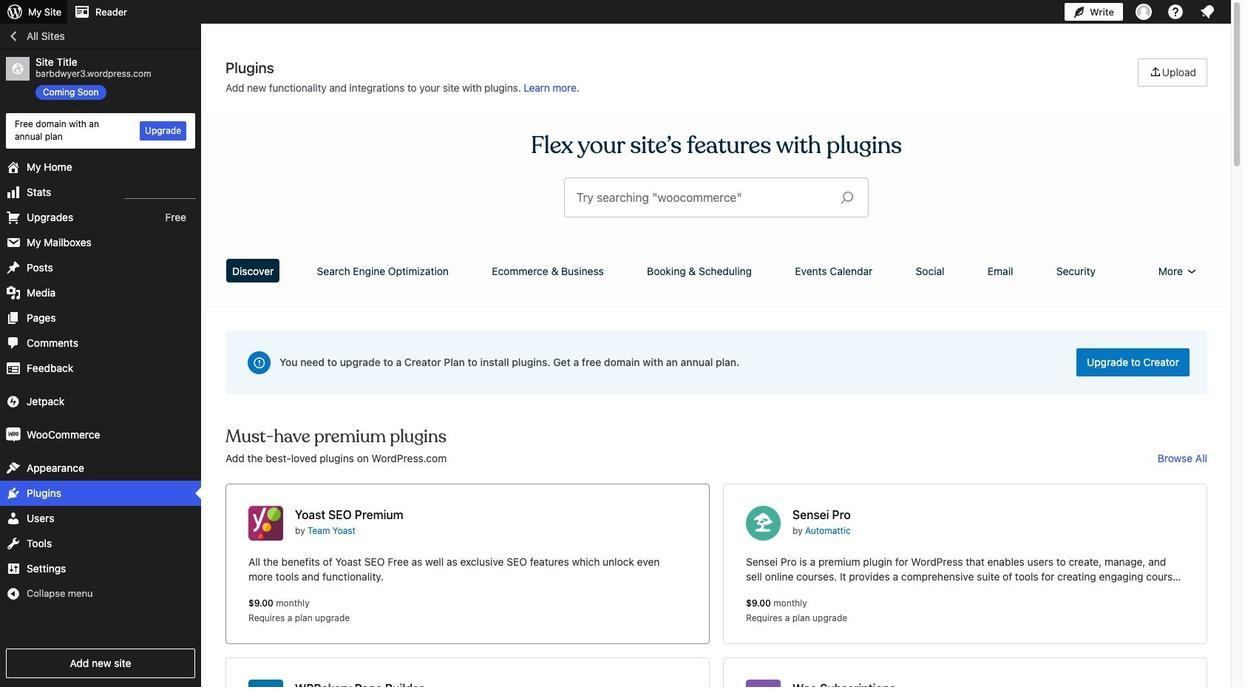 Task type: locate. For each thing, give the bounding box(es) containing it.
None search field
[[565, 178, 869, 217]]

0 vertical spatial img image
[[6, 394, 21, 409]]

2 img image from the top
[[6, 427, 21, 442]]

1 plugin icon image from the left
[[249, 506, 283, 541]]

2 plugin icon image from the left
[[747, 506, 781, 541]]

img image
[[6, 394, 21, 409], [6, 427, 21, 442]]

Search search field
[[577, 178, 829, 217]]

0 horizontal spatial plugin icon image
[[249, 506, 283, 541]]

1 img image from the top
[[6, 394, 21, 409]]

plugin icon image
[[249, 506, 283, 541], [747, 506, 781, 541]]

1 horizontal spatial plugin icon image
[[747, 506, 781, 541]]

my profile image
[[1136, 4, 1153, 20]]

help image
[[1168, 3, 1185, 21]]

1 vertical spatial img image
[[6, 427, 21, 442]]

highest hourly views 0 image
[[125, 189, 195, 199]]

main content
[[220, 58, 1213, 687]]



Task type: vqa. For each thing, say whether or not it's contained in the screenshot.
More options for site Site Title icon
no



Task type: describe. For each thing, give the bounding box(es) containing it.
manage your notifications image
[[1199, 3, 1217, 21]]

open search image
[[829, 187, 866, 208]]



